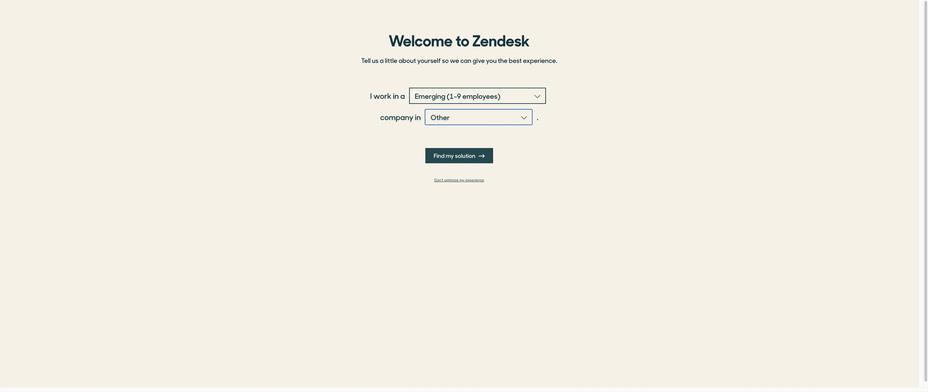 Task type: describe. For each thing, give the bounding box(es) containing it.
find     my solution button
[[426, 148, 493, 164]]

give
[[473, 56, 485, 65]]

0 vertical spatial in
[[393, 90, 399, 101]]

arrow right image
[[479, 153, 485, 159]]

i work in a
[[370, 90, 405, 101]]

experience.
[[523, 56, 558, 65]]

i
[[370, 90, 372, 101]]

us
[[372, 56, 379, 65]]

we
[[450, 56, 459, 65]]

my inside button
[[446, 152, 454, 160]]

company in
[[380, 112, 421, 123]]

about
[[399, 56, 416, 65]]

1 vertical spatial in
[[415, 112, 421, 123]]

little
[[385, 56, 398, 65]]

.
[[537, 112, 539, 123]]

experience
[[466, 178, 484, 183]]

best
[[509, 56, 522, 65]]

company
[[380, 112, 414, 123]]

find     my solution
[[434, 152, 477, 160]]

find
[[434, 152, 445, 160]]

zendesk
[[472, 28, 530, 51]]

0 horizontal spatial a
[[380, 56, 384, 65]]



Task type: vqa. For each thing, say whether or not it's contained in the screenshot.
CUSTOMER HUMOR BY BCR.CX CHECK THE QUALITY OF CONTACT IN THE MOST PRACTICAL AND DYNAMIC WAY.
no



Task type: locate. For each thing, give the bounding box(es) containing it.
0 horizontal spatial in
[[393, 90, 399, 101]]

my right find
[[446, 152, 454, 160]]

0 horizontal spatial my
[[446, 152, 454, 160]]

a right us
[[380, 56, 384, 65]]

don't
[[435, 178, 443, 183]]

welcome to zendesk
[[389, 28, 530, 51]]

don't optimize my experience link
[[358, 178, 561, 183]]

welcome
[[389, 28, 453, 51]]

1 vertical spatial my
[[460, 178, 465, 183]]

my
[[446, 152, 454, 160], [460, 178, 465, 183]]

to
[[456, 28, 470, 51]]

0 vertical spatial a
[[380, 56, 384, 65]]

1 horizontal spatial a
[[401, 90, 405, 101]]

in right company
[[415, 112, 421, 123]]

1 vertical spatial a
[[401, 90, 405, 101]]

solution
[[455, 152, 476, 160]]

1 horizontal spatial in
[[415, 112, 421, 123]]

work
[[374, 90, 392, 101]]

yourself
[[417, 56, 441, 65]]

optimize
[[444, 178, 459, 183]]

0 vertical spatial my
[[446, 152, 454, 160]]

1 horizontal spatial my
[[460, 178, 465, 183]]

tell us a little about yourself so we can give you the best experience.
[[361, 56, 558, 65]]

tell
[[361, 56, 371, 65]]

in
[[393, 90, 399, 101], [415, 112, 421, 123]]

a
[[380, 56, 384, 65], [401, 90, 405, 101]]

you
[[486, 56, 497, 65]]

can
[[461, 56, 472, 65]]

in right work
[[393, 90, 399, 101]]

don't optimize my experience
[[435, 178, 484, 183]]

so
[[442, 56, 449, 65]]

a right work
[[401, 90, 405, 101]]

my right optimize
[[460, 178, 465, 183]]

the
[[498, 56, 508, 65]]



